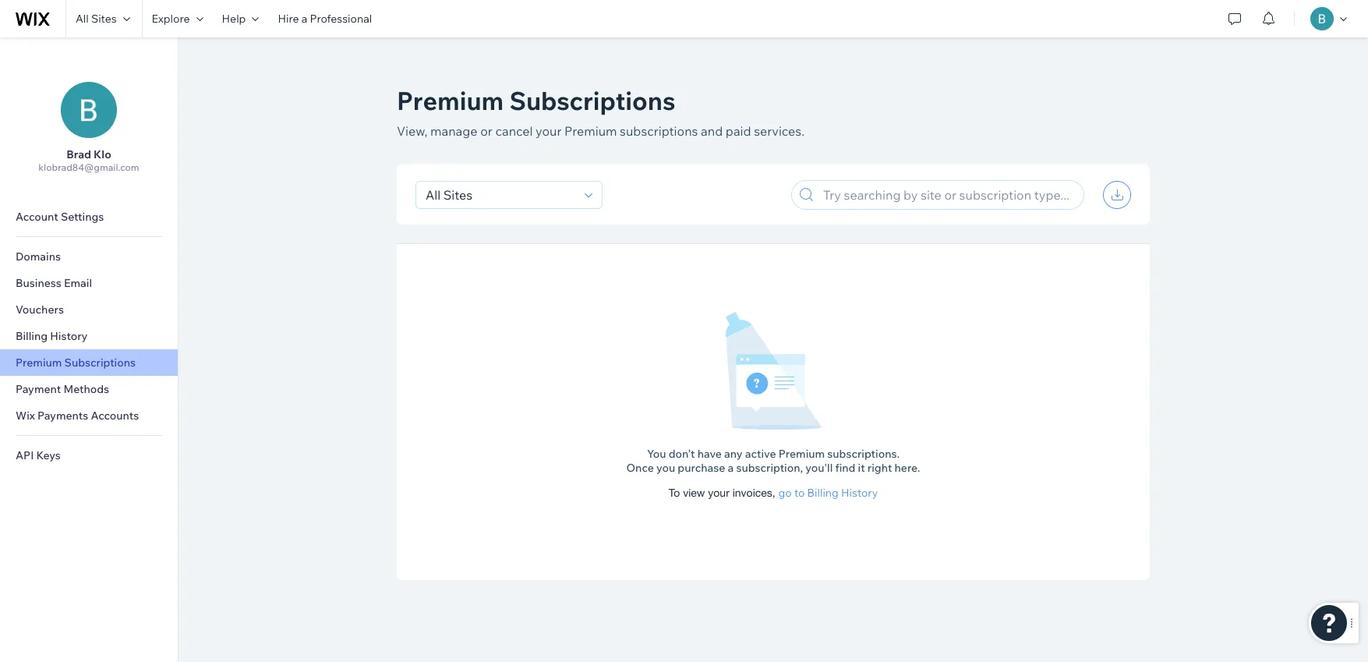 Task type: describe. For each thing, give the bounding box(es) containing it.
brad klo klobrad84@gmail.com
[[38, 147, 139, 173]]

right
[[868, 461, 893, 475]]

view,
[[397, 123, 428, 139]]

0 horizontal spatial a
[[302, 12, 308, 26]]

settings
[[61, 210, 104, 224]]

keys
[[36, 448, 61, 463]]

payments
[[37, 409, 88, 423]]

business email
[[16, 276, 92, 290]]

your inside premium subscriptions view, manage or cancel your premium subscriptions and paid services.
[[536, 123, 562, 139]]

subscriptions.
[[828, 447, 900, 461]]

don't
[[669, 447, 695, 461]]

payment methods link
[[0, 376, 178, 402]]

all
[[76, 12, 89, 26]]

it
[[858, 461, 866, 475]]

or
[[481, 123, 493, 139]]

domains link
[[0, 243, 178, 270]]

go to billing history link
[[779, 486, 878, 500]]

vouchers
[[16, 303, 64, 317]]

server error icon image
[[725, 311, 822, 431]]

to view your invoices, go to billing history
[[669, 486, 878, 500]]

billing history link
[[0, 323, 178, 349]]

professional
[[310, 12, 372, 26]]

1 vertical spatial billing
[[808, 486, 839, 500]]

account settings
[[16, 210, 104, 224]]

1 horizontal spatial history
[[842, 486, 878, 500]]

you
[[657, 461, 676, 475]]

cancel
[[496, 123, 533, 139]]

your inside to view your invoices, go to billing history
[[708, 487, 730, 499]]

api keys link
[[0, 442, 178, 469]]

api keys
[[16, 448, 61, 463]]

wix
[[16, 409, 35, 423]]

accounts
[[91, 409, 139, 423]]

sidebar element
[[0, 37, 179, 662]]

api
[[16, 448, 34, 463]]

manage
[[431, 123, 478, 139]]

invoices,
[[733, 487, 776, 499]]

a inside you don't have any active premium subscriptions. once you purchase a subscription, you'll find it right here.
[[728, 461, 734, 475]]

explore
[[152, 12, 190, 26]]

to
[[669, 487, 680, 499]]

Try searching by site or subscription type... field
[[819, 181, 1079, 209]]

premium inside "link"
[[16, 356, 62, 370]]

view
[[683, 487, 705, 499]]

subscriptions for premium subscriptions
[[64, 356, 136, 370]]

sites
[[91, 12, 117, 26]]

to
[[795, 486, 805, 500]]

hire a professional
[[278, 12, 372, 26]]

have
[[698, 447, 722, 461]]

klo
[[94, 147, 111, 161]]

payment
[[16, 382, 61, 396]]

business email link
[[0, 270, 178, 296]]



Task type: locate. For each thing, give the bounding box(es) containing it.
email
[[64, 276, 92, 290]]

premium inside you don't have any active premium subscriptions. once you purchase a subscription, you'll find it right here.
[[779, 447, 825, 461]]

payment methods
[[16, 382, 109, 396]]

any
[[725, 447, 743, 461]]

here.
[[895, 461, 921, 475]]

subscriptions up payment methods link
[[64, 356, 136, 370]]

you don't have any active premium subscriptions. once you purchase a subscription, you'll find it right here.
[[627, 447, 921, 475]]

help
[[222, 12, 246, 26]]

purchase
[[678, 461, 726, 475]]

history
[[50, 329, 88, 343], [842, 486, 878, 500]]

active
[[745, 447, 777, 461]]

methods
[[63, 382, 109, 396]]

premium subscriptions link
[[0, 349, 178, 376]]

klobrad84@gmail.com
[[38, 161, 139, 173]]

account
[[16, 210, 58, 224]]

a right have in the bottom right of the page
[[728, 461, 734, 475]]

premium up to
[[779, 447, 825, 461]]

0 horizontal spatial history
[[50, 329, 88, 343]]

you'll
[[806, 461, 833, 475]]

subscriptions
[[620, 123, 698, 139]]

1 horizontal spatial your
[[708, 487, 730, 499]]

1 vertical spatial a
[[728, 461, 734, 475]]

premium up payment
[[16, 356, 62, 370]]

wix payments accounts link
[[0, 402, 178, 429]]

your
[[536, 123, 562, 139], [708, 487, 730, 499]]

vouchers link
[[0, 296, 178, 323]]

0 horizontal spatial subscriptions
[[64, 356, 136, 370]]

your right view
[[708, 487, 730, 499]]

0 vertical spatial a
[[302, 12, 308, 26]]

1 vertical spatial subscriptions
[[64, 356, 136, 370]]

0 vertical spatial history
[[50, 329, 88, 343]]

once
[[627, 461, 654, 475]]

your right cancel
[[536, 123, 562, 139]]

billing right to
[[808, 486, 839, 500]]

1 vertical spatial your
[[708, 487, 730, 499]]

0 vertical spatial your
[[536, 123, 562, 139]]

help button
[[213, 0, 269, 37]]

0 vertical spatial billing
[[16, 329, 48, 343]]

1 vertical spatial history
[[842, 486, 878, 500]]

billing history
[[16, 329, 88, 343]]

hire
[[278, 12, 299, 26]]

business
[[16, 276, 61, 290]]

subscriptions
[[510, 85, 676, 116], [64, 356, 136, 370]]

history inside sidebar 'element'
[[50, 329, 88, 343]]

and
[[701, 123, 723, 139]]

billing
[[16, 329, 48, 343], [808, 486, 839, 500]]

0 vertical spatial subscriptions
[[510, 85, 676, 116]]

find
[[836, 461, 856, 475]]

brad
[[66, 147, 91, 161]]

premium
[[397, 85, 504, 116], [565, 123, 617, 139], [16, 356, 62, 370], [779, 447, 825, 461]]

billing inside billing history link
[[16, 329, 48, 343]]

premium left subscriptions
[[565, 123, 617, 139]]

paid
[[726, 123, 752, 139]]

1 horizontal spatial billing
[[808, 486, 839, 500]]

you
[[647, 447, 666, 461]]

hire a professional link
[[269, 0, 382, 37]]

0 horizontal spatial your
[[536, 123, 562, 139]]

billing down vouchers
[[16, 329, 48, 343]]

premium subscriptions view, manage or cancel your premium subscriptions and paid services.
[[397, 85, 805, 139]]

a
[[302, 12, 308, 26], [728, 461, 734, 475]]

1 horizontal spatial subscriptions
[[510, 85, 676, 116]]

0 horizontal spatial billing
[[16, 329, 48, 343]]

None field
[[421, 182, 580, 208]]

premium up manage
[[397, 85, 504, 116]]

subscriptions inside premium subscriptions view, manage or cancel your premium subscriptions and paid services.
[[510, 85, 676, 116]]

all sites
[[76, 12, 117, 26]]

wix payments accounts
[[16, 409, 139, 423]]

subscriptions for premium subscriptions view, manage or cancel your premium subscriptions and paid services.
[[510, 85, 676, 116]]

go
[[779, 486, 792, 500]]

subscriptions up subscriptions
[[510, 85, 676, 116]]

domains
[[16, 250, 61, 264]]

premium subscriptions
[[16, 356, 136, 370]]

account settings link
[[0, 204, 178, 230]]

1 horizontal spatial a
[[728, 461, 734, 475]]

a right hire
[[302, 12, 308, 26]]

history down it
[[842, 486, 878, 500]]

subscriptions inside "link"
[[64, 356, 136, 370]]

services.
[[754, 123, 805, 139]]

subscription,
[[737, 461, 803, 475]]

history up "premium subscriptions"
[[50, 329, 88, 343]]



Task type: vqa. For each thing, say whether or not it's contained in the screenshot.
have
yes



